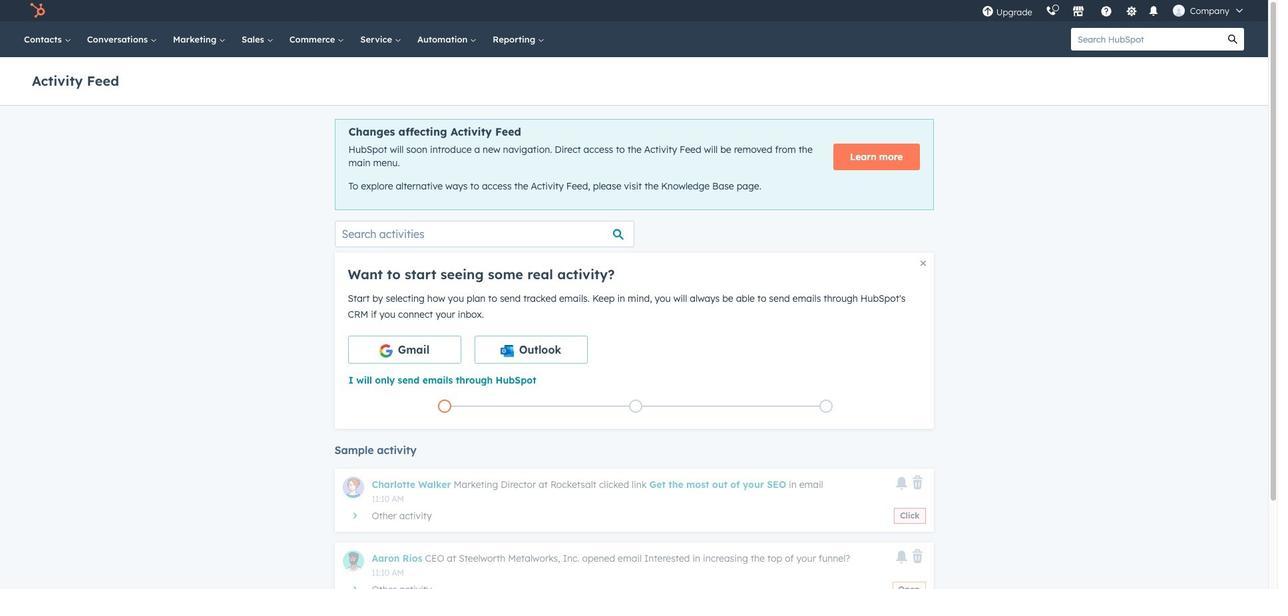Task type: vqa. For each thing, say whether or not it's contained in the screenshot.
Search activities search field
yes



Task type: describe. For each thing, give the bounding box(es) containing it.
Search HubSpot search field
[[1071, 28, 1222, 51]]

close image
[[920, 261, 926, 266]]

Search activities search field
[[335, 221, 634, 248]]



Task type: locate. For each thing, give the bounding box(es) containing it.
onboarding.steps.sendtrackedemailingmail.title image
[[632, 404, 639, 411]]

marketplaces image
[[1072, 6, 1084, 18]]

list
[[349, 397, 922, 416]]

None checkbox
[[474, 336, 588, 364]]

menu
[[975, 0, 1252, 21]]

None checkbox
[[348, 336, 461, 364]]

onboarding.steps.finalstep.title image
[[823, 404, 830, 411]]

jacob simon image
[[1173, 5, 1185, 17]]



